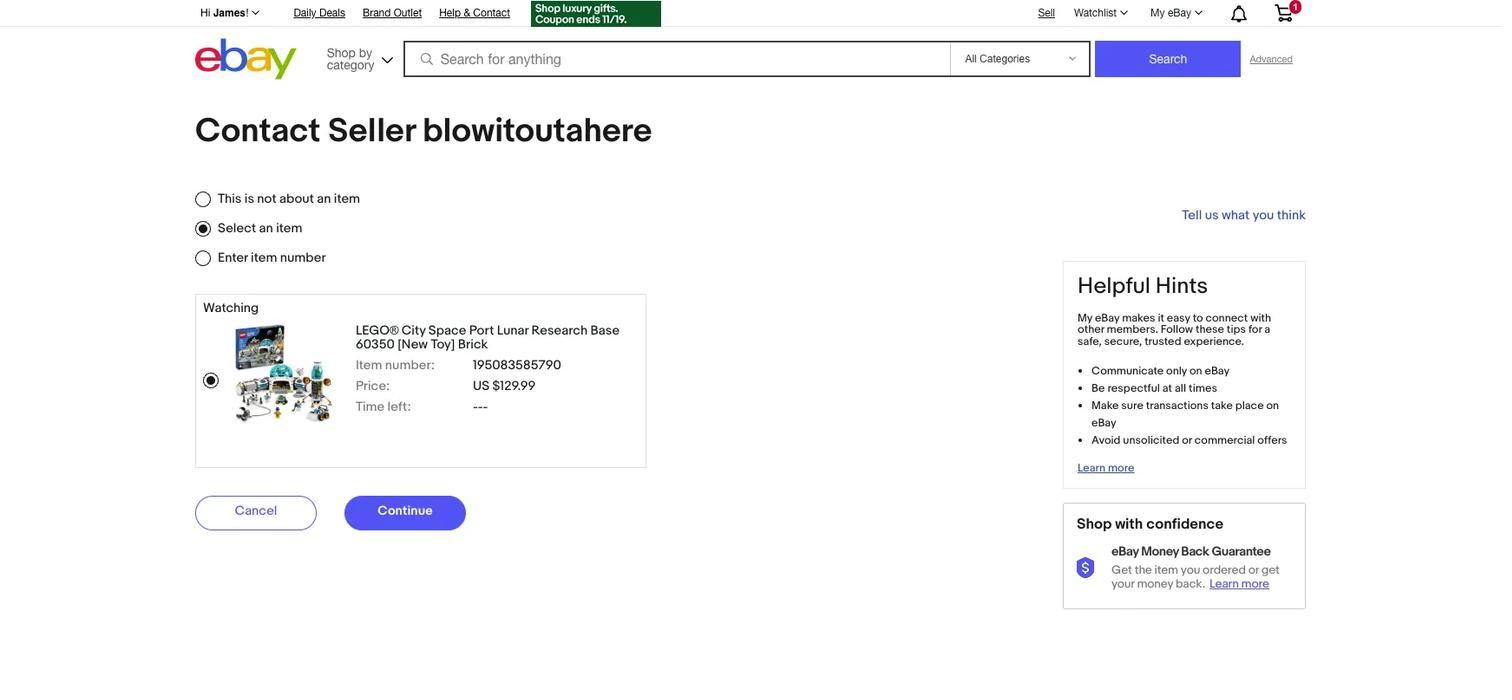 Task type: vqa. For each thing, say whether or not it's contained in the screenshot.
arrived on
no



Task type: describe. For each thing, give the bounding box(es) containing it.
195083585790
[[473, 358, 561, 374]]

money
[[1141, 544, 1179, 561]]

guarantee
[[1212, 544, 1271, 561]]

get
[[1112, 563, 1132, 578]]

Search for anything text field
[[406, 43, 947, 76]]

shop with confidence
[[1077, 516, 1224, 534]]

these
[[1196, 323, 1224, 337]]

toy]
[[431, 337, 455, 353]]

daily deals link
[[294, 4, 345, 23]]

easy
[[1167, 311, 1190, 325]]

seller
[[328, 111, 415, 152]]

none submit inside the shop by category banner
[[1096, 41, 1241, 77]]

select an item
[[218, 220, 302, 237]]

ordered
[[1203, 563, 1246, 578]]

1 horizontal spatial an
[[317, 191, 331, 207]]

by
[[359, 46, 372, 59]]

at
[[1163, 382, 1172, 396]]

place
[[1236, 399, 1264, 413]]

port
[[469, 323, 494, 339]]

shop for shop with confidence
[[1077, 516, 1112, 534]]

ebay inside account navigation
[[1168, 7, 1192, 19]]

communicate only on ebay be respectful at all times make sure transactions take place on ebay avoid unsolicited or commercial offers
[[1092, 364, 1288, 448]]

my ebay link
[[1141, 3, 1211, 23]]

$129.99
[[493, 379, 536, 395]]

about
[[279, 191, 314, 207]]

experience.
[[1184, 335, 1245, 349]]

deals
[[319, 7, 345, 19]]

or inside communicate only on ebay be respectful at all times make sure transactions take place on ebay avoid unsolicited or commercial offers
[[1182, 434, 1192, 448]]

you for ordered
[[1181, 563, 1200, 578]]

my for my ebay
[[1151, 7, 1165, 19]]

get the item you ordered or get your money back.
[[1112, 563, 1280, 592]]

ebay up times
[[1205, 364, 1230, 378]]

tell
[[1182, 207, 1202, 224]]

be
[[1092, 382, 1105, 396]]

0 vertical spatial learn more link
[[1078, 462, 1135, 476]]

item right about
[[334, 191, 360, 207]]

brick
[[458, 337, 488, 353]]

account navigation
[[191, 0, 1306, 30]]

members.
[[1107, 323, 1158, 337]]

unsolicited
[[1123, 434, 1180, 448]]

select
[[218, 220, 256, 237]]

1 vertical spatial on
[[1267, 399, 1279, 413]]

what
[[1222, 207, 1250, 224]]

helpful hints
[[1078, 273, 1208, 300]]

confidence
[[1147, 516, 1224, 534]]

ebay down make
[[1092, 417, 1117, 430]]

1 - from the left
[[473, 400, 478, 416]]

learn more for the rightmost learn more link
[[1210, 577, 1270, 592]]

continue link
[[345, 496, 466, 531]]

2 - from the left
[[478, 400, 483, 416]]

ebay money back guarantee
[[1112, 544, 1271, 561]]

shop for shop by category
[[327, 46, 356, 59]]

&
[[464, 7, 470, 19]]

continue
[[378, 503, 433, 520]]

advanced link
[[1241, 42, 1302, 76]]

left:
[[388, 400, 411, 416]]

make
[[1092, 399, 1119, 413]]

price:
[[356, 379, 390, 395]]

blowitoutahere
[[423, 111, 652, 152]]

time left:
[[356, 400, 411, 416]]

follow
[[1161, 323, 1193, 337]]

city
[[402, 323, 426, 339]]

category
[[327, 58, 374, 72]]

contact seller blowitoutahere
[[195, 111, 652, 152]]

lego® city space port lunar research base 60350 [new toy] brick
[[356, 323, 620, 353]]

shop by category banner
[[191, 0, 1306, 84]]

tips
[[1227, 323, 1246, 337]]

back
[[1181, 544, 1209, 561]]

connect
[[1206, 311, 1248, 325]]

commercial
[[1195, 434, 1255, 448]]

help & contact link
[[439, 4, 510, 23]]

my ebay makes it easy to connect with other members. follow these tips for a safe, secure, trusted experience.
[[1078, 311, 1271, 349]]

advanced
[[1250, 54, 1293, 64]]

a
[[1265, 323, 1271, 337]]

other
[[1078, 323, 1104, 337]]

tell us what you think link
[[1182, 207, 1306, 224]]

cancel
[[235, 503, 277, 520]]

my ebay
[[1151, 7, 1192, 19]]

not
[[257, 191, 277, 207]]

1 horizontal spatial more
[[1242, 577, 1270, 592]]

sell link
[[1030, 7, 1063, 19]]

1 vertical spatial with
[[1115, 516, 1143, 534]]

hints
[[1156, 273, 1208, 300]]



Task type: locate. For each thing, give the bounding box(es) containing it.
us
[[1205, 207, 1219, 224]]

you inside get the item you ordered or get your money back.
[[1181, 563, 1200, 578]]

0 vertical spatial more
[[1108, 462, 1135, 476]]

my inside account navigation
[[1151, 7, 1165, 19]]

this is not about an item
[[218, 191, 360, 207]]

more down the avoid
[[1108, 462, 1135, 476]]

0 vertical spatial an
[[317, 191, 331, 207]]

with
[[1251, 311, 1271, 325], [1115, 516, 1143, 534]]

1
[[1293, 2, 1298, 12]]

lunar
[[497, 323, 529, 339]]

makes
[[1122, 311, 1156, 325]]

0 vertical spatial contact
[[473, 7, 510, 19]]

0 horizontal spatial or
[[1182, 434, 1192, 448]]

1 horizontal spatial learn
[[1210, 577, 1239, 592]]

1 horizontal spatial with
[[1251, 311, 1271, 325]]

sell
[[1038, 7, 1055, 19]]

an right select
[[259, 220, 273, 237]]

my inside my ebay makes it easy to connect with other members. follow these tips for a safe, secure, trusted experience.
[[1078, 311, 1093, 325]]

1 vertical spatial contact
[[195, 111, 321, 152]]

outlet
[[394, 7, 422, 19]]

learn more link down the avoid
[[1078, 462, 1135, 476]]

us $129.99
[[473, 379, 536, 395]]

enter item number
[[218, 250, 326, 266]]

an right about
[[317, 191, 331, 207]]

respectful
[[1108, 382, 1160, 396]]

[new
[[398, 337, 428, 353]]

1 vertical spatial my
[[1078, 311, 1093, 325]]

0 vertical spatial learn
[[1078, 462, 1106, 476]]

0 horizontal spatial my
[[1078, 311, 1093, 325]]

you right what
[[1253, 207, 1274, 224]]

my for my ebay makes it easy to connect with other members. follow these tips for a safe, secure, trusted experience.
[[1078, 311, 1093, 325]]

or inside get the item you ordered or get your money back.
[[1249, 563, 1259, 578]]

1 vertical spatial more
[[1242, 577, 1270, 592]]

get the coupon image
[[531, 1, 661, 27]]

is
[[245, 191, 254, 207]]

0 horizontal spatial shop
[[327, 46, 356, 59]]

help & contact
[[439, 7, 510, 19]]

ebay up secure,
[[1095, 311, 1120, 325]]

with inside my ebay makes it easy to connect with other members. follow these tips for a safe, secure, trusted experience.
[[1251, 311, 1271, 325]]

contact inside help & contact link
[[473, 7, 510, 19]]

shop left the by
[[327, 46, 356, 59]]

safe,
[[1078, 335, 1102, 349]]

contact
[[473, 7, 510, 19], [195, 111, 321, 152]]

back.
[[1176, 577, 1205, 592]]

0 horizontal spatial learn more
[[1078, 462, 1135, 476]]

number
[[280, 250, 326, 266]]

1 horizontal spatial learn more
[[1210, 577, 1270, 592]]

money
[[1137, 577, 1173, 592]]

ebay up get
[[1112, 544, 1139, 561]]

0 vertical spatial or
[[1182, 434, 1192, 448]]

us
[[473, 379, 490, 395]]

0 horizontal spatial more
[[1108, 462, 1135, 476]]

None submit
[[1096, 41, 1241, 77]]

shop inside "shop by category"
[[327, 46, 356, 59]]

item down select an item
[[251, 250, 277, 266]]

shop by category button
[[319, 39, 397, 76]]

cancel link
[[195, 496, 317, 531]]

the
[[1135, 563, 1152, 578]]

you
[[1253, 207, 1274, 224], [1181, 563, 1200, 578]]

1 horizontal spatial on
[[1267, 399, 1279, 413]]

brand outlet
[[363, 7, 422, 19]]

1 vertical spatial or
[[1249, 563, 1259, 578]]

time
[[356, 400, 385, 416]]

it
[[1158, 311, 1165, 325]]

communicate
[[1092, 364, 1164, 378]]

0 vertical spatial on
[[1190, 364, 1202, 378]]

you for think
[[1253, 207, 1274, 224]]

0 vertical spatial shop
[[327, 46, 356, 59]]

ebay inside my ebay makes it easy to connect with other members. follow these tips for a safe, secure, trusted experience.
[[1095, 311, 1120, 325]]

daily
[[294, 7, 316, 19]]

1 vertical spatial shop
[[1077, 516, 1112, 534]]

learn down the avoid
[[1078, 462, 1106, 476]]

brand outlet link
[[363, 4, 422, 23]]

1 horizontal spatial you
[[1253, 207, 1274, 224]]

my up safe,
[[1078, 311, 1093, 325]]

0 vertical spatial with
[[1251, 311, 1271, 325]]

or right unsolicited
[[1182, 434, 1192, 448]]

1 horizontal spatial or
[[1249, 563, 1259, 578]]

brand
[[363, 7, 391, 19]]

take
[[1211, 399, 1233, 413]]

get
[[1262, 563, 1280, 578]]

item inside get the item you ordered or get your money back.
[[1155, 563, 1178, 578]]

with up money
[[1115, 516, 1143, 534]]

ebay right watchlist link
[[1168, 7, 1192, 19]]

---
[[473, 400, 488, 416]]

more down guarantee
[[1242, 577, 1270, 592]]

hi james !
[[200, 7, 249, 19]]

lego® city space port lunar research base 60350 [new toy] brick image
[[234, 325, 333, 424]]

your
[[1112, 577, 1135, 592]]

0 vertical spatial my
[[1151, 7, 1165, 19]]

-
[[473, 400, 478, 416], [478, 400, 483, 416], [483, 400, 488, 416]]

0 horizontal spatial learn more link
[[1078, 462, 1135, 476]]

1 link
[[1264, 0, 1303, 25]]

shop up the with details__icon
[[1077, 516, 1112, 534]]

this
[[218, 191, 242, 207]]

to
[[1193, 311, 1203, 325]]

0 horizontal spatial an
[[259, 220, 273, 237]]

0 vertical spatial learn more
[[1078, 462, 1135, 476]]

item down the this is not about an item at left top
[[276, 220, 302, 237]]

on right place
[[1267, 399, 1279, 413]]

watchlist link
[[1065, 3, 1136, 23]]

tell us what you think
[[1182, 207, 1306, 224]]

you down ebay money back guarantee at right
[[1181, 563, 1200, 578]]

learn more down guarantee
[[1210, 577, 1270, 592]]

0 horizontal spatial you
[[1181, 563, 1200, 578]]

0 horizontal spatial on
[[1190, 364, 1202, 378]]

1 horizontal spatial learn more link
[[1210, 577, 1274, 592]]

times
[[1189, 382, 1217, 396]]

learn right back.
[[1210, 577, 1239, 592]]

secure,
[[1104, 335, 1142, 349]]

all
[[1175, 382, 1186, 396]]

learn more link down guarantee
[[1210, 577, 1274, 592]]

sure
[[1122, 399, 1144, 413]]

0 vertical spatial you
[[1253, 207, 1274, 224]]

0 horizontal spatial learn
[[1078, 462, 1106, 476]]

item down money
[[1155, 563, 1178, 578]]

1 vertical spatial you
[[1181, 563, 1200, 578]]

avoid
[[1092, 434, 1121, 448]]

1 horizontal spatial my
[[1151, 7, 1165, 19]]

help
[[439, 7, 461, 19]]

or
[[1182, 434, 1192, 448], [1249, 563, 1259, 578]]

enter
[[218, 250, 248, 266]]

lego®
[[356, 323, 399, 339]]

1 vertical spatial learn
[[1210, 577, 1239, 592]]

transactions
[[1146, 399, 1209, 413]]

1 vertical spatial learn more
[[1210, 577, 1270, 592]]

learn
[[1078, 462, 1106, 476], [1210, 577, 1239, 592]]

ebay
[[1168, 7, 1192, 19], [1095, 311, 1120, 325], [1205, 364, 1230, 378], [1092, 417, 1117, 430], [1112, 544, 1139, 561]]

my right watchlist link
[[1151, 7, 1165, 19]]

with details__icon image
[[1077, 558, 1098, 579]]

with right tips
[[1251, 311, 1271, 325]]

my
[[1151, 7, 1165, 19], [1078, 311, 1093, 325]]

on up times
[[1190, 364, 1202, 378]]

daily deals
[[294, 7, 345, 19]]

only
[[1166, 364, 1187, 378]]

or left get
[[1249, 563, 1259, 578]]

hi
[[200, 7, 210, 19]]

1 vertical spatial learn more link
[[1210, 577, 1274, 592]]

0 horizontal spatial with
[[1115, 516, 1143, 534]]

learn more down the avoid
[[1078, 462, 1135, 476]]

3 - from the left
[[483, 400, 488, 416]]

contact right &
[[473, 7, 510, 19]]

for
[[1249, 323, 1262, 337]]

space
[[429, 323, 466, 339]]

helpful
[[1078, 273, 1151, 300]]

watchlist
[[1074, 7, 1117, 19]]

shop by category
[[327, 46, 374, 72]]

james
[[213, 7, 246, 19]]

learn more for top learn more link
[[1078, 462, 1135, 476]]

0 horizontal spatial contact
[[195, 111, 321, 152]]

!
[[246, 7, 249, 19]]

1 vertical spatial an
[[259, 220, 273, 237]]

item
[[356, 358, 382, 374]]

1 horizontal spatial contact
[[473, 7, 510, 19]]

1 horizontal spatial shop
[[1077, 516, 1112, 534]]

contact up is at the left top of the page
[[195, 111, 321, 152]]

on
[[1190, 364, 1202, 378], [1267, 399, 1279, 413]]

watching
[[203, 300, 259, 317]]

research
[[532, 323, 588, 339]]



